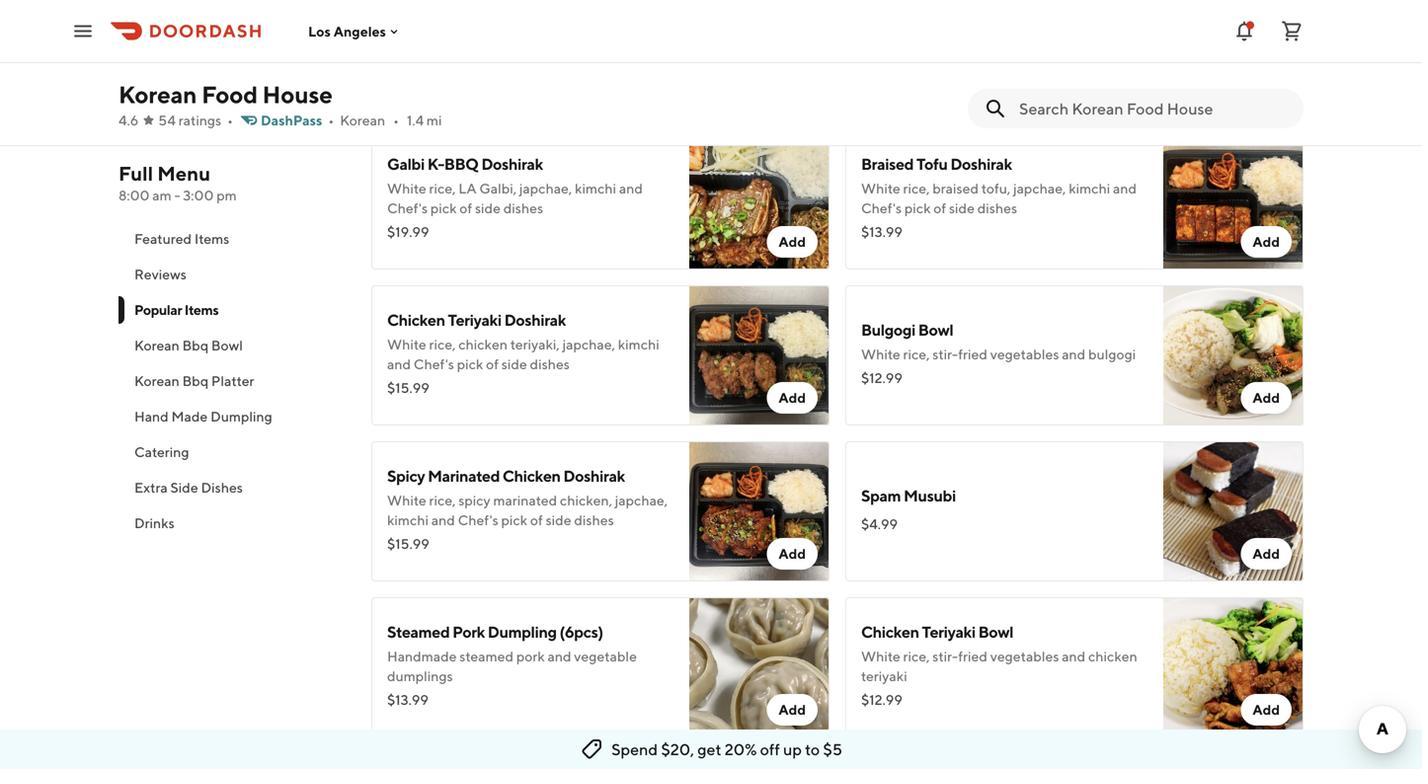 Task type: describe. For each thing, give the bounding box(es) containing it.
korean for korean bbq bowl
[[134, 337, 180, 354]]

bulgogi
[[862, 321, 916, 339]]

pick inside spicy marinated chicken doshirak white rice, spicy marinated chicken, japchae, kimchi and chef's pick of side dishes $15.99
[[501, 512, 528, 529]]

of inside chicken teriyaki doshirak white rice, chicken teriyaki, japchae, kimchi and chef's pick of side dishes $15.99
[[486, 356, 499, 373]]

vegetables inside bulgogi bowl white rice, stir-fried vegetables and bulgogi $12.99
[[991, 346, 1060, 363]]

dishes inside chicken teriyaki doshirak white rice, chicken teriyaki, japchae, kimchi and chef's pick of side dishes $15.99
[[530, 356, 570, 373]]

doshirak inside galbi k-bbq doshirak white rice, la galbi, japchae, kimchi and chef's pick of side dishes $19.99
[[482, 155, 543, 173]]

reviews button
[[119, 257, 348, 292]]

spicy
[[387, 467, 425, 486]]

of inside white rice, bulgogi, japchae, kimchi and chef's pick of side dishes
[[460, 44, 472, 60]]

chef's inside braised tofu doshirak white rice, braised tofu, japchae, kimchi and chef's pick of side dishes $13.99
[[862, 200, 902, 216]]

chef's inside galbi k-bbq doshirak white rice, la galbi, japchae, kimchi and chef's pick of side dishes $19.99
[[387, 200, 428, 216]]

white inside chicken teriyaki doshirak white rice, chicken teriyaki, japchae, kimchi and chef's pick of side dishes $15.99
[[387, 336, 427, 353]]

bulgogi
[[1089, 346, 1137, 363]]

dishes inside braised tofu doshirak white rice, braised tofu, japchae, kimchi and chef's pick of side dishes $13.99
[[978, 200, 1018, 216]]

catering button
[[119, 435, 348, 470]]

3:00
[[183, 187, 214, 204]]

add for spicy marinated chicken doshirak
[[779, 546, 806, 562]]

marinated
[[428, 467, 500, 486]]

bulgogi,
[[459, 24, 510, 41]]

musubi
[[904, 487, 956, 505]]

$5
[[823, 741, 843, 759]]

add button for steamed pork dumpling (6pcs)
[[767, 695, 818, 726]]

los
[[308, 23, 331, 39]]

pork
[[517, 649, 545, 665]]

vegetable
[[574, 649, 637, 665]]

full
[[119, 162, 153, 185]]

• for dashpass •
[[328, 112, 334, 128]]

bulgogi doshirak image
[[690, 0, 830, 114]]

pick inside chicken teriyaki doshirak white rice, chicken teriyaki, japchae, kimchi and chef's pick of side dishes $15.99
[[457, 356, 483, 373]]

get
[[698, 741, 722, 759]]

handmade
[[387, 649, 457, 665]]

add for galbi k-bbq doshirak
[[779, 234, 806, 250]]

to
[[805, 741, 820, 759]]

side inside chicken teriyaki doshirak white rice, chicken teriyaki, japchae, kimchi and chef's pick of side dishes $15.99
[[502, 356, 527, 373]]

rice, inside chicken teriyaki bowl white rice, stir-fried vegetables and chicken teriyaki $12.99
[[904, 649, 930, 665]]

braised tofu doshirak white rice, braised tofu, japchae, kimchi and chef's pick of side dishes $13.99
[[862, 155, 1137, 240]]

and inside braised tofu doshirak white rice, braised tofu, japchae, kimchi and chef's pick of side dishes $13.99
[[1114, 180, 1137, 197]]

4.6
[[119, 112, 139, 128]]

$20,
[[661, 741, 695, 759]]

korean food house
[[119, 81, 333, 109]]

$15.99 inside chicken teriyaki doshirak white rice, chicken teriyaki, japchae, kimchi and chef's pick of side dishes $15.99
[[387, 380, 430, 396]]

dumplings
[[387, 668, 453, 685]]

japchae, inside chicken teriyaki doshirak white rice, chicken teriyaki, japchae, kimchi and chef's pick of side dishes $15.99
[[563, 336, 616, 353]]

bbq for platter
[[182, 373, 209, 389]]

0 items, open order cart image
[[1281, 19, 1304, 43]]

tofu
[[917, 155, 948, 173]]

white inside braised tofu doshirak white rice, braised tofu, japchae, kimchi and chef's pick of side dishes $13.99
[[862, 180, 901, 197]]

chicken,
[[560, 493, 613, 509]]

steamed
[[387, 623, 450, 642]]

galbi k-bbq doshirak image
[[690, 129, 830, 270]]

chicken teriyaki doshirak white rice, chicken teriyaki, japchae, kimchi and chef's pick of side dishes $15.99
[[387, 311, 660, 396]]

spam musubi
[[862, 487, 956, 505]]

chicken teriyaki bowl white rice, stir-fried vegetables and chicken teriyaki $12.99
[[862, 623, 1138, 708]]

galbi,
[[480, 180, 517, 197]]

dishes inside white rice, bulgogi, japchae, kimchi and chef's pick of side dishes
[[504, 44, 544, 60]]

8:00
[[119, 187, 150, 204]]

chef's inside white rice, bulgogi, japchae, kimchi and chef's pick of side dishes
[[387, 44, 428, 60]]

galbi
[[387, 155, 425, 173]]

open menu image
[[71, 19, 95, 43]]

chicken inside spicy marinated chicken doshirak white rice, spicy marinated chicken, japchae, kimchi and chef's pick of side dishes $15.99
[[503, 467, 561, 486]]

doshirak inside chicken teriyaki doshirak white rice, chicken teriyaki, japchae, kimchi and chef's pick of side dishes $15.99
[[505, 311, 566, 330]]

add button for galbi k-bbq doshirak
[[767, 226, 818, 258]]

side inside galbi k-bbq doshirak white rice, la galbi, japchae, kimchi and chef's pick of side dishes $19.99
[[475, 200, 501, 216]]

spicy marinated chicken doshirak white rice, spicy marinated chicken, japchae, kimchi and chef's pick of side dishes $15.99
[[387, 467, 668, 552]]

rice, inside spicy marinated chicken doshirak white rice, spicy marinated chicken, japchae, kimchi and chef's pick of side dishes $15.99
[[429, 493, 456, 509]]

bowl inside bulgogi bowl white rice, stir-fried vegetables and bulgogi $12.99
[[919, 321, 954, 339]]

chef's inside spicy marinated chicken doshirak white rice, spicy marinated chicken, japchae, kimchi and chef's pick of side dishes $15.99
[[458, 512, 499, 529]]

of inside galbi k-bbq doshirak white rice, la galbi, japchae, kimchi and chef's pick of side dishes $19.99
[[460, 200, 472, 216]]

white rice, bulgogi, japchae, kimchi and chef's pick of side dishes
[[387, 24, 636, 60]]

platter
[[211, 373, 254, 389]]

and inside spicy marinated chicken doshirak white rice, spicy marinated chicken, japchae, kimchi and chef's pick of side dishes $15.99
[[432, 512, 455, 529]]

full menu 8:00 am - 3:00 pm
[[119, 162, 237, 204]]

pick inside white rice, bulgogi, japchae, kimchi and chef's pick of side dishes
[[431, 44, 457, 60]]

steamed
[[460, 649, 514, 665]]

featured items button
[[119, 221, 348, 257]]

japchae, inside galbi k-bbq doshirak white rice, la galbi, japchae, kimchi and chef's pick of side dishes $19.99
[[520, 180, 572, 197]]

los angeles
[[308, 23, 386, 39]]

catering
[[134, 444, 189, 460]]

braised
[[933, 180, 979, 197]]

dashpass
[[261, 112, 323, 128]]

kimchi inside white rice, bulgogi, japchae, kimchi and chef's pick of side dishes
[[568, 24, 609, 41]]

los angeles button
[[308, 23, 402, 39]]

bowl for chicken
[[979, 623, 1014, 642]]

doshirak inside braised tofu doshirak white rice, braised tofu, japchae, kimchi and chef's pick of side dishes $13.99
[[951, 155, 1013, 173]]

teriyaki for doshirak
[[448, 311, 502, 330]]

tofu,
[[982, 180, 1011, 197]]

hand
[[134, 409, 169, 425]]

mi
[[427, 112, 442, 128]]

hand made dumpling button
[[119, 399, 348, 435]]

pm
[[217, 187, 237, 204]]

rice, inside chicken teriyaki doshirak white rice, chicken teriyaki, japchae, kimchi and chef's pick of side dishes $15.99
[[429, 336, 456, 353]]

fried inside chicken teriyaki bowl white rice, stir-fried vegetables and chicken teriyaki $12.99
[[959, 649, 988, 665]]

extra
[[134, 480, 168, 496]]

korean bbq platter
[[134, 373, 254, 389]]

bbq
[[444, 155, 479, 173]]

house
[[263, 81, 333, 109]]

teriyaki for bowl
[[922, 623, 976, 642]]

korean for korean food house
[[119, 81, 197, 109]]

add for braised tofu doshirak
[[1253, 234, 1281, 250]]

add for spam musubi
[[1253, 546, 1281, 562]]

add button for spam musubi
[[1241, 539, 1292, 570]]

$4.99
[[862, 516, 898, 533]]

off
[[760, 741, 780, 759]]

k-
[[428, 155, 444, 173]]

teriyaki
[[862, 668, 908, 685]]

japchae, inside braised tofu doshirak white rice, braised tofu, japchae, kimchi and chef's pick of side dishes $13.99
[[1014, 180, 1067, 197]]

chicken teriyaki bowl image
[[1164, 598, 1304, 738]]

notification bell image
[[1233, 19, 1257, 43]]

$19.99
[[387, 224, 429, 240]]

featured
[[134, 231, 192, 247]]

• for korean • 1.4 mi
[[393, 112, 399, 128]]

pick inside braised tofu doshirak white rice, braised tofu, japchae, kimchi and chef's pick of side dishes $13.99
[[905, 200, 931, 216]]

white inside galbi k-bbq doshirak white rice, la galbi, japchae, kimchi and chef's pick of side dishes $19.99
[[387, 180, 427, 197]]

and inside chicken teriyaki bowl white rice, stir-fried vegetables and chicken teriyaki $12.99
[[1062, 649, 1086, 665]]

-
[[174, 187, 180, 204]]

popular
[[134, 302, 182, 318]]



Task type: vqa. For each thing, say whether or not it's contained in the screenshot.


Task type: locate. For each thing, give the bounding box(es) containing it.
dishes down galbi,
[[504, 200, 544, 216]]

$13.99 down the braised
[[862, 224, 903, 240]]

1 vertical spatial fried
[[959, 649, 988, 665]]

add for steamed pork dumpling (6pcs)
[[779, 702, 806, 718]]

korean bbq platter button
[[119, 364, 348, 399]]

pick
[[431, 44, 457, 60], [431, 200, 457, 216], [905, 200, 931, 216], [457, 356, 483, 373], [501, 512, 528, 529]]

korean up hand
[[134, 373, 180, 389]]

dishes down chicken,
[[574, 512, 614, 529]]

korean left 1.4
[[340, 112, 385, 128]]

angeles
[[334, 23, 386, 39]]

am
[[152, 187, 172, 204]]

hand made dumpling
[[134, 409, 272, 425]]

japchae, right galbi,
[[520, 180, 572, 197]]

1 vertical spatial chicken
[[1089, 649, 1138, 665]]

white inside white rice, bulgogi, japchae, kimchi and chef's pick of side dishes
[[387, 24, 427, 41]]

bulgogi bowl white rice, stir-fried vegetables and bulgogi $12.99
[[862, 321, 1137, 386]]

0 vertical spatial dumpling
[[211, 409, 272, 425]]

chef's
[[387, 44, 428, 60], [387, 200, 428, 216], [862, 200, 902, 216], [414, 356, 454, 373], [458, 512, 499, 529]]

kimchi inside galbi k-bbq doshirak white rice, la galbi, japchae, kimchi and chef's pick of side dishes $19.99
[[575, 180, 617, 197]]

side down chicken,
[[546, 512, 572, 529]]

chicken inside chicken teriyaki doshirak white rice, chicken teriyaki, japchae, kimchi and chef's pick of side dishes $15.99
[[459, 336, 508, 353]]

kimchi inside braised tofu doshirak white rice, braised tofu, japchae, kimchi and chef's pick of side dishes $13.99
[[1069, 180, 1111, 197]]

rice, inside braised tofu doshirak white rice, braised tofu, japchae, kimchi and chef's pick of side dishes $13.99
[[904, 180, 930, 197]]

1 horizontal spatial bowl
[[919, 321, 954, 339]]

• down the food
[[227, 112, 233, 128]]

$15.99 down "spicy"
[[387, 536, 430, 552]]

pork
[[453, 623, 485, 642]]

2 • from the left
[[328, 112, 334, 128]]

add button for bulgogi bowl
[[1241, 382, 1292, 414]]

add button for chicken teriyaki bowl
[[1241, 695, 1292, 726]]

fried
[[959, 346, 988, 363], [959, 649, 988, 665]]

japchae, right chicken,
[[615, 493, 668, 509]]

rice, left teriyaki, at top
[[429, 336, 456, 353]]

pick inside galbi k-bbq doshirak white rice, la galbi, japchae, kimchi and chef's pick of side dishes $19.99
[[431, 200, 457, 216]]

bowl
[[919, 321, 954, 339], [211, 337, 243, 354], [979, 623, 1014, 642]]

korean bbq bowl button
[[119, 328, 348, 364]]

side down braised
[[950, 200, 975, 216]]

dumpling
[[211, 409, 272, 425], [488, 623, 557, 642]]

chicken
[[459, 336, 508, 353], [1089, 649, 1138, 665]]

teriyaki
[[448, 311, 502, 330], [922, 623, 976, 642]]

doshirak up chicken,
[[564, 467, 625, 486]]

stir-
[[933, 346, 959, 363], [933, 649, 959, 665]]

rice,
[[429, 24, 456, 41], [429, 180, 456, 197], [904, 180, 930, 197], [429, 336, 456, 353], [904, 346, 930, 363], [429, 493, 456, 509], [904, 649, 930, 665]]

korean for korean bbq platter
[[134, 373, 180, 389]]

korean for korean • 1.4 mi
[[340, 112, 385, 128]]

rice, inside white rice, bulgogi, japchae, kimchi and chef's pick of side dishes
[[429, 24, 456, 41]]

dishes down tofu,
[[978, 200, 1018, 216]]

fried inside bulgogi bowl white rice, stir-fried vegetables and bulgogi $12.99
[[959, 346, 988, 363]]

1 $15.99 from the top
[[387, 380, 430, 396]]

japchae, inside spicy marinated chicken doshirak white rice, spicy marinated chicken, japchae, kimchi and chef's pick of side dishes $15.99
[[615, 493, 668, 509]]

bbq up korean bbq platter
[[182, 337, 209, 354]]

0 vertical spatial fried
[[959, 346, 988, 363]]

spam
[[862, 487, 901, 505]]

2 bbq from the top
[[182, 373, 209, 389]]

dumpling for made
[[211, 409, 272, 425]]

side down bulgogi,
[[475, 44, 501, 60]]

items for popular items
[[185, 302, 219, 318]]

dishes
[[201, 480, 243, 496]]

0 vertical spatial items
[[195, 231, 229, 247]]

rice, inside bulgogi bowl white rice, stir-fried vegetables and bulgogi $12.99
[[904, 346, 930, 363]]

$15.99 up "spicy"
[[387, 380, 430, 396]]

$12.99 down teriyaki
[[862, 692, 903, 708]]

made
[[171, 409, 208, 425]]

dishes down bulgogi,
[[504, 44, 544, 60]]

$15.99 inside spicy marinated chicken doshirak white rice, spicy marinated chicken, japchae, kimchi and chef's pick of side dishes $15.99
[[387, 536, 430, 552]]

marinated
[[494, 493, 557, 509]]

dashpass •
[[261, 112, 334, 128]]

1 vertical spatial $13.99
[[387, 692, 429, 708]]

chicken up "marinated"
[[503, 467, 561, 486]]

0 horizontal spatial dumpling
[[211, 409, 272, 425]]

dumpling for pork
[[488, 623, 557, 642]]

1 vegetables from the top
[[991, 346, 1060, 363]]

chicken inside chicken teriyaki bowl white rice, stir-fried vegetables and chicken teriyaki $12.99
[[1089, 649, 1138, 665]]

and inside white rice, bulgogi, japchae, kimchi and chef's pick of side dishes
[[612, 24, 636, 41]]

2 horizontal spatial chicken
[[862, 623, 920, 642]]

side inside braised tofu doshirak white rice, braised tofu, japchae, kimchi and chef's pick of side dishes $13.99
[[950, 200, 975, 216]]

popular items
[[134, 302, 219, 318]]

drinks button
[[119, 506, 348, 541]]

extra side dishes button
[[119, 470, 348, 506]]

of inside spicy marinated chicken doshirak white rice, spicy marinated chicken, japchae, kimchi and chef's pick of side dishes $15.99
[[531, 512, 543, 529]]

add button for spicy marinated chicken doshirak
[[767, 539, 818, 570]]

$13.99 down dumplings
[[387, 692, 429, 708]]

1 vertical spatial dumpling
[[488, 623, 557, 642]]

and inside steamed pork dumpling (6pcs) handmade steamed pork and vegetable dumplings $13.99
[[548, 649, 572, 665]]

1 vertical spatial items
[[185, 302, 219, 318]]

items
[[195, 231, 229, 247], [185, 302, 219, 318]]

0 vertical spatial bbq
[[182, 337, 209, 354]]

dishes inside galbi k-bbq doshirak white rice, la galbi, japchae, kimchi and chef's pick of side dishes $19.99
[[504, 200, 544, 216]]

stir- inside chicken teriyaki bowl white rice, stir-fried vegetables and chicken teriyaki $12.99
[[933, 649, 959, 665]]

3 • from the left
[[393, 112, 399, 128]]

2 horizontal spatial bowl
[[979, 623, 1014, 642]]

and inside bulgogi bowl white rice, stir-fried vegetables and bulgogi $12.99
[[1062, 346, 1086, 363]]

food
[[202, 81, 258, 109]]

$13.99 inside steamed pork dumpling (6pcs) handmade steamed pork and vegetable dumplings $13.99
[[387, 692, 429, 708]]

1 horizontal spatial •
[[328, 112, 334, 128]]

bbq
[[182, 337, 209, 354], [182, 373, 209, 389]]

spicy marinated chicken doshirak image
[[690, 442, 830, 582]]

1 vertical spatial teriyaki
[[922, 623, 976, 642]]

54 ratings •
[[158, 112, 233, 128]]

dishes
[[504, 44, 544, 60], [504, 200, 544, 216], [978, 200, 1018, 216], [530, 356, 570, 373], [574, 512, 614, 529]]

galbi k-bbq doshirak white rice, la galbi, japchae, kimchi and chef's pick of side dishes $19.99
[[387, 155, 643, 240]]

bowl inside button
[[211, 337, 243, 354]]

0 vertical spatial $15.99
[[387, 380, 430, 396]]

ratings
[[179, 112, 221, 128]]

white inside spicy marinated chicken doshirak white rice, spicy marinated chicken, japchae, kimchi and chef's pick of side dishes $15.99
[[387, 493, 427, 509]]

and
[[612, 24, 636, 41], [619, 180, 643, 197], [1114, 180, 1137, 197], [1062, 346, 1086, 363], [387, 356, 411, 373], [432, 512, 455, 529], [548, 649, 572, 665], [1062, 649, 1086, 665]]

and inside chicken teriyaki doshirak white rice, chicken teriyaki, japchae, kimchi and chef's pick of side dishes $15.99
[[387, 356, 411, 373]]

add for chicken teriyaki bowl
[[1253, 702, 1281, 718]]

0 vertical spatial chicken
[[459, 336, 508, 353]]

rice, left spicy
[[429, 493, 456, 509]]

2 $12.99 from the top
[[862, 692, 903, 708]]

doshirak up tofu,
[[951, 155, 1013, 173]]

1 vertical spatial bbq
[[182, 373, 209, 389]]

items up korean bbq bowl
[[185, 302, 219, 318]]

Item Search search field
[[1020, 98, 1289, 120]]

1 horizontal spatial dumpling
[[488, 623, 557, 642]]

1 stir- from the top
[[933, 346, 959, 363]]

spicy
[[459, 493, 491, 509]]

vegetables
[[991, 346, 1060, 363], [991, 649, 1060, 665]]

1.4
[[407, 112, 424, 128]]

chicken inside chicken teriyaki doshirak white rice, chicken teriyaki, japchae, kimchi and chef's pick of side dishes $15.99
[[387, 311, 445, 330]]

side
[[170, 480, 198, 496]]

2 fried from the top
[[959, 649, 988, 665]]

steamed pork dumpling (6pcs) handmade steamed pork and vegetable dumplings $13.99
[[387, 623, 637, 708]]

bowl for korean
[[211, 337, 243, 354]]

0 vertical spatial teriyaki
[[448, 311, 502, 330]]

• left 1.4
[[393, 112, 399, 128]]

dumpling inside button
[[211, 409, 272, 425]]

add for chicken teriyaki doshirak
[[779, 390, 806, 406]]

side inside spicy marinated chicken doshirak white rice, spicy marinated chicken, japchae, kimchi and chef's pick of side dishes $15.99
[[546, 512, 572, 529]]

teriyaki inside chicken teriyaki bowl white rice, stir-fried vegetables and chicken teriyaki $12.99
[[922, 623, 976, 642]]

0 vertical spatial vegetables
[[991, 346, 1060, 363]]

featured items
[[134, 231, 229, 247]]

dumpling up pork
[[488, 623, 557, 642]]

0 horizontal spatial $13.99
[[387, 692, 429, 708]]

kimchi inside spicy marinated chicken doshirak white rice, spicy marinated chicken, japchae, kimchi and chef's pick of side dishes $15.99
[[387, 512, 429, 529]]

dishes down teriyaki, at top
[[530, 356, 570, 373]]

items up reviews button
[[195, 231, 229, 247]]

1 vertical spatial chicken
[[503, 467, 561, 486]]

braised
[[862, 155, 914, 173]]

spicy pork doshirak image
[[1164, 0, 1304, 114]]

side
[[475, 44, 501, 60], [475, 200, 501, 216], [950, 200, 975, 216], [502, 356, 527, 373], [546, 512, 572, 529]]

chicken inside chicken teriyaki bowl white rice, stir-fried vegetables and chicken teriyaki $12.99
[[862, 623, 920, 642]]

chicken teriyaki doshirak image
[[690, 286, 830, 426]]

items inside button
[[195, 231, 229, 247]]

korean down popular
[[134, 337, 180, 354]]

up
[[784, 741, 802, 759]]

rice, left bulgogi,
[[429, 24, 456, 41]]

bbq for bowl
[[182, 337, 209, 354]]

2 horizontal spatial •
[[393, 112, 399, 128]]

japchae,
[[512, 24, 565, 41], [520, 180, 572, 197], [1014, 180, 1067, 197], [563, 336, 616, 353], [615, 493, 668, 509]]

0 vertical spatial $12.99
[[862, 370, 903, 386]]

add button
[[1241, 70, 1292, 102], [767, 226, 818, 258], [1241, 226, 1292, 258], [767, 382, 818, 414], [1241, 382, 1292, 414], [767, 539, 818, 570], [1241, 539, 1292, 570], [767, 695, 818, 726], [1241, 695, 1292, 726]]

rice, inside galbi k-bbq doshirak white rice, la galbi, japchae, kimchi and chef's pick of side dishes $19.99
[[429, 180, 456, 197]]

1 vertical spatial vegetables
[[991, 649, 1060, 665]]

1 bbq from the top
[[182, 337, 209, 354]]

rice, left la
[[429, 180, 456, 197]]

$12.99 down bulgogi
[[862, 370, 903, 386]]

korean bbq bowl
[[134, 337, 243, 354]]

1 vertical spatial $15.99
[[387, 536, 430, 552]]

rice, down bulgogi
[[904, 346, 930, 363]]

2 vertical spatial chicken
[[862, 623, 920, 642]]

chicken up teriyaki
[[862, 623, 920, 642]]

0 vertical spatial stir-
[[933, 346, 959, 363]]

2 stir- from the top
[[933, 649, 959, 665]]

bowl inside chicken teriyaki bowl white rice, stir-fried vegetables and chicken teriyaki $12.99
[[979, 623, 1014, 642]]

dumpling inside steamed pork dumpling (6pcs) handmade steamed pork and vegetable dumplings $13.99
[[488, 623, 557, 642]]

(6pcs)
[[560, 623, 604, 642]]

rice, up teriyaki
[[904, 649, 930, 665]]

2 vegetables from the top
[[991, 649, 1060, 665]]

japchae, inside white rice, bulgogi, japchae, kimchi and chef's pick of side dishes
[[512, 24, 565, 41]]

chicken for chicken teriyaki bowl
[[862, 623, 920, 642]]

stir- inside bulgogi bowl white rice, stir-fried vegetables and bulgogi $12.99
[[933, 346, 959, 363]]

0 horizontal spatial bowl
[[211, 337, 243, 354]]

braised tofu doshirak image
[[1164, 129, 1304, 270]]

doshirak up galbi,
[[482, 155, 543, 173]]

1 $12.99 from the top
[[862, 370, 903, 386]]

side inside white rice, bulgogi, japchae, kimchi and chef's pick of side dishes
[[475, 44, 501, 60]]

bbq up made
[[182, 373, 209, 389]]

korean up 54 at the left of page
[[119, 81, 197, 109]]

teriyaki,
[[511, 336, 560, 353]]

chicken for chicken teriyaki doshirak
[[387, 311, 445, 330]]

extra side dishes
[[134, 480, 243, 496]]

1 horizontal spatial chicken
[[503, 467, 561, 486]]

0 vertical spatial $13.99
[[862, 224, 903, 240]]

and inside galbi k-bbq doshirak white rice, la galbi, japchae, kimchi and chef's pick of side dishes $19.99
[[619, 180, 643, 197]]

bulgogi bowl image
[[1164, 286, 1304, 426]]

vegetables inside chicken teriyaki bowl white rice, stir-fried vegetables and chicken teriyaki $12.99
[[991, 649, 1060, 665]]

1 vertical spatial stir-
[[933, 649, 959, 665]]

$12.99 inside bulgogi bowl white rice, stir-fried vegetables and bulgogi $12.99
[[862, 370, 903, 386]]

1 horizontal spatial $13.99
[[862, 224, 903, 240]]

doshirak up teriyaki, at top
[[505, 311, 566, 330]]

chef's inside chicken teriyaki doshirak white rice, chicken teriyaki, japchae, kimchi and chef's pick of side dishes $15.99
[[414, 356, 454, 373]]

japchae, right bulgogi,
[[512, 24, 565, 41]]

dishes inside spicy marinated chicken doshirak white rice, spicy marinated chicken, japchae, kimchi and chef's pick of side dishes $15.99
[[574, 512, 614, 529]]

• right dashpass
[[328, 112, 334, 128]]

0 horizontal spatial teriyaki
[[448, 311, 502, 330]]

0 vertical spatial chicken
[[387, 311, 445, 330]]

korean • 1.4 mi
[[340, 112, 442, 128]]

20%
[[725, 741, 757, 759]]

kimchi inside chicken teriyaki doshirak white rice, chicken teriyaki, japchae, kimchi and chef's pick of side dishes $15.99
[[618, 336, 660, 353]]

add for bulgogi bowl
[[1253, 390, 1281, 406]]

spend
[[612, 741, 658, 759]]

chicken
[[387, 311, 445, 330], [503, 467, 561, 486], [862, 623, 920, 642]]

korean
[[119, 81, 197, 109], [340, 112, 385, 128], [134, 337, 180, 354], [134, 373, 180, 389]]

drinks
[[134, 515, 175, 532]]

items for featured items
[[195, 231, 229, 247]]

1 horizontal spatial teriyaki
[[922, 623, 976, 642]]

chicken down $19.99
[[387, 311, 445, 330]]

$13.99 inside braised tofu doshirak white rice, braised tofu, japchae, kimchi and chef's pick of side dishes $13.99
[[862, 224, 903, 240]]

1 vertical spatial $12.99
[[862, 692, 903, 708]]

white inside bulgogi bowl white rice, stir-fried vegetables and bulgogi $12.99
[[862, 346, 901, 363]]

side down teriyaki, at top
[[502, 356, 527, 373]]

reviews
[[134, 266, 187, 283]]

doshirak inside spicy marinated chicken doshirak white rice, spicy marinated chicken, japchae, kimchi and chef's pick of side dishes $15.99
[[564, 467, 625, 486]]

spam musubi image
[[1164, 442, 1304, 582]]

side down galbi,
[[475, 200, 501, 216]]

dumpling down korean bbq platter button at the left of page
[[211, 409, 272, 425]]

$13.99
[[862, 224, 903, 240], [387, 692, 429, 708]]

white
[[387, 24, 427, 41], [387, 180, 427, 197], [862, 180, 901, 197], [387, 336, 427, 353], [862, 346, 901, 363], [387, 493, 427, 509], [862, 649, 901, 665]]

$12.99 inside chicken teriyaki bowl white rice, stir-fried vegetables and chicken teriyaki $12.99
[[862, 692, 903, 708]]

1 horizontal spatial chicken
[[1089, 649, 1138, 665]]

0 horizontal spatial chicken
[[459, 336, 508, 353]]

spend $20, get 20% off up to $5
[[612, 741, 843, 759]]

la
[[459, 180, 477, 197]]

rice, down tofu
[[904, 180, 930, 197]]

doshirak
[[482, 155, 543, 173], [951, 155, 1013, 173], [505, 311, 566, 330], [564, 467, 625, 486]]

white inside chicken teriyaki bowl white rice, stir-fried vegetables and chicken teriyaki $12.99
[[862, 649, 901, 665]]

0 horizontal spatial •
[[227, 112, 233, 128]]

japchae, right teriyaki, at top
[[563, 336, 616, 353]]

teriyaki inside chicken teriyaki doshirak white rice, chicken teriyaki, japchae, kimchi and chef's pick of side dishes $15.99
[[448, 311, 502, 330]]

add button for chicken teriyaki doshirak
[[767, 382, 818, 414]]

of inside braised tofu doshirak white rice, braised tofu, japchae, kimchi and chef's pick of side dishes $13.99
[[934, 200, 947, 216]]

1 fried from the top
[[959, 346, 988, 363]]

steamed pork dumpling (6pcs) image
[[690, 598, 830, 738]]

japchae, right tofu,
[[1014, 180, 1067, 197]]

menu
[[157, 162, 211, 185]]

add button for braised tofu doshirak
[[1241, 226, 1292, 258]]

0 horizontal spatial chicken
[[387, 311, 445, 330]]

1 • from the left
[[227, 112, 233, 128]]

2 $15.99 from the top
[[387, 536, 430, 552]]

54
[[158, 112, 176, 128]]



